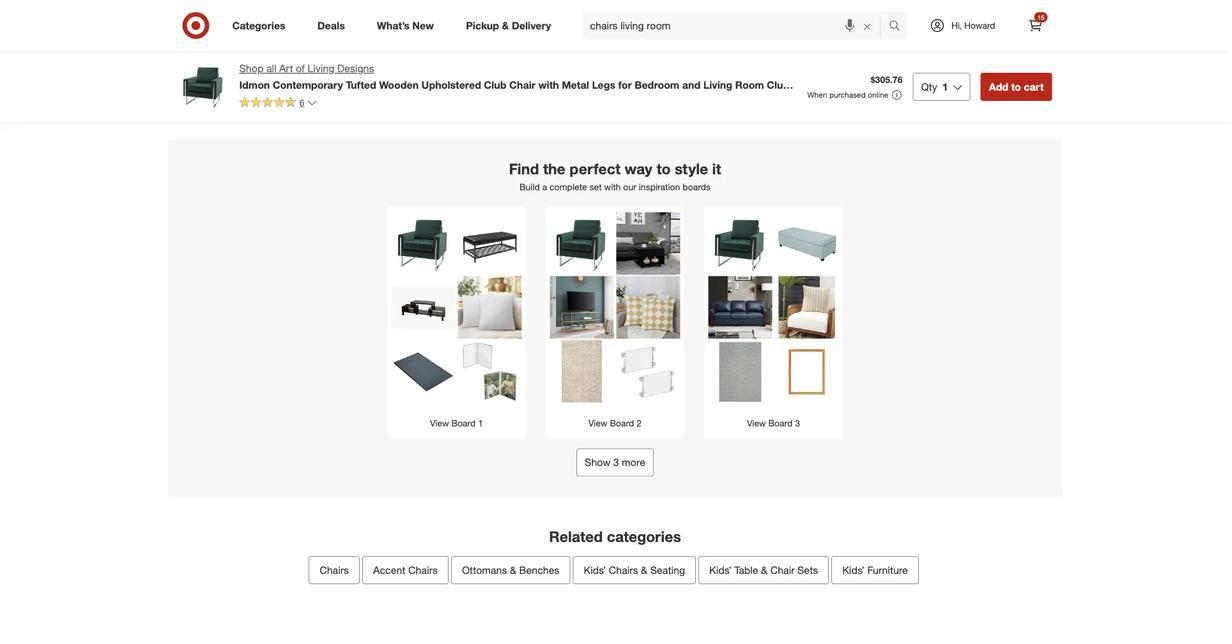 Task type: vqa. For each thing, say whether or not it's contained in the screenshot.
second Chairs from the right
yes



Task type: locate. For each thing, give the bounding box(es) containing it.
cart down black
[[1024, 81, 1044, 93]]

shop all art of living designs idmon contemporary tufted wooden upholstered club chair with metal legs  for bedroom and living room club chair  | artful living design-green
[[239, 62, 790, 104]]

1 board from the left
[[452, 418, 476, 429]]

1 kids' from the left
[[584, 565, 606, 577]]

chair down the idmon
[[239, 91, 266, 104]]

simple
[[968, 8, 996, 19]]

0 horizontal spatial 3
[[614, 457, 619, 469]]

room
[[735, 79, 764, 91]]

2 chairs from the left
[[408, 565, 438, 577]]

1 horizontal spatial idmon contemporary tufted wooden upholstered club chair with metal legs  for bedroom and living room club chair  | artful living design-green image
[[550, 213, 614, 276]]

1 horizontal spatial view
[[589, 418, 608, 429]]

to inside find the perfect way to style it build a complete set with our inspiration boards
[[657, 160, 671, 178]]

with inside shop all art of living designs idmon contemporary tufted wooden upholstered club chair with metal legs  for bedroom and living room club chair  | artful living design-green
[[539, 79, 559, 91]]

cart up designs
[[348, 45, 363, 54]]

view inside view board 1 button
[[430, 418, 449, 429]]

ottomans
[[462, 565, 507, 577]]

idmon
[[239, 79, 270, 91]]

to down armchair
[[991, 45, 998, 54]]

1 view from the left
[[430, 418, 449, 429]]

ottomans & benches
[[462, 565, 560, 577]]

living right and
[[704, 79, 733, 91]]

ambiance gallery wood frames antique gold image
[[775, 340, 839, 404]]

bedroom
[[635, 79, 680, 91]]

our
[[624, 181, 637, 192]]

to up when purchased online at the top right of the page
[[860, 45, 868, 54]]

add to cart button down in
[[981, 73, 1053, 101]]

1 horizontal spatial accent
[[1023, 19, 1051, 30]]

view inside button
[[589, 418, 608, 429]]

add to cart button up designs
[[316, 39, 369, 60]]

board for 1
[[452, 418, 476, 429]]

0 horizontal spatial view
[[430, 418, 449, 429]]

3 kids' from the left
[[843, 565, 865, 577]]

3 board from the left
[[769, 418, 793, 429]]

view down 5&#39;x7&#39; phylis rug gray/ivory - safavieh image
[[747, 418, 766, 429]]

living
[[308, 62, 335, 75], [704, 79, 733, 91]]

pavilia set of 2 fluffy throw pillow covers, decorative faux shearling fur square cushion accent for bed sofa couch, white/18 x 18 image
[[458, 276, 522, 340]]

6 link
[[239, 96, 317, 111]]

5&#39;x7&#39; phylis rug gray/ivory - safavieh image
[[709, 340, 773, 404]]

0 horizontal spatial board
[[452, 418, 476, 429]]

chairs inside kids' chairs & seating link
[[609, 565, 638, 577]]

brass finish oval tv stand - henn&hart image
[[550, 276, 614, 340]]

1 vertical spatial living
[[704, 79, 733, 91]]

complete
[[550, 181, 587, 192]]

1 idmon contemporary tufted wooden upholstered club chair with metal legs  for bedroom and living room club chair  | artful living design-green image from the left
[[392, 213, 455, 276]]

2
[[637, 418, 642, 429]]

cart down in
[[1000, 45, 1015, 54]]

idmon contemporary tufted wooden upholstered club chair with metal legs  for bedroom and living room club chair  | artful living design-green image
[[392, 213, 455, 276], [550, 213, 614, 276], [709, 213, 773, 276]]

0 vertical spatial accent
[[1023, 19, 1051, 30]]

1 horizontal spatial kids'
[[710, 565, 732, 577]]

accent chairs
[[373, 565, 438, 577]]

view inside view board 3 button
[[747, 418, 766, 429]]

to for add to cart button below "pickup"
[[469, 45, 476, 54]]

design-
[[353, 91, 397, 104]]

with left metal
[[539, 79, 559, 91]]

cart up for
[[609, 45, 624, 54]]

chairs for accent chairs
[[408, 565, 438, 577]]

0 horizontal spatial chair
[[239, 91, 266, 104]]

find the perfect way to style it build a complete set with our inspiration boards
[[509, 160, 721, 192]]

chair left sets
[[771, 565, 795, 577]]

1 horizontal spatial 1
[[943, 81, 949, 93]]

london fabric storage ottoman bench - light blue - christopher knight home image
[[775, 213, 839, 276]]

1 horizontal spatial chairs
[[408, 565, 438, 577]]

board down the ambiance gallery wood frames antique gold image
[[769, 418, 793, 429]]

view down 2&#39;x3&#39; solid dotted doormat blue/black - hometrax image on the bottom of page
[[430, 418, 449, 429]]

cart down "pickup"
[[478, 45, 493, 54]]

it
[[712, 160, 721, 178]]

|
[[268, 91, 271, 104]]

perfect
[[570, 160, 621, 178]]

to for add to cart button above image of idmon contemporary tufted wooden upholstered club chair with metal legs  for bedroom and living room club chair  | artful living design-green
[[208, 45, 216, 54]]

living right of
[[308, 62, 335, 75]]

1 horizontal spatial living
[[704, 79, 733, 91]]

add to cart button
[[186, 39, 238, 60], [316, 39, 369, 60], [447, 39, 499, 60], [577, 39, 630, 60], [707, 39, 760, 60], [838, 39, 890, 60], [968, 39, 1021, 60], [981, 73, 1053, 101]]

add to cart down what can we help you find? suggestions appear below search box
[[713, 45, 754, 54]]

3 down the ambiance gallery wood frames antique gold image
[[795, 418, 800, 429]]

metal
[[562, 79, 589, 91]]

kids' for kids' chairs & seating
[[584, 565, 606, 577]]

cart down categories at top left
[[218, 45, 233, 54]]

board left 2
[[610, 418, 634, 429]]

add
[[191, 45, 206, 54], [322, 45, 336, 54], [452, 45, 467, 54], [583, 45, 597, 54], [713, 45, 728, 54], [844, 45, 858, 54], [974, 45, 989, 54], [989, 81, 1009, 93]]

2 horizontal spatial kids'
[[843, 565, 865, 577]]

add to cart
[[191, 45, 233, 54], [322, 45, 363, 54], [452, 45, 493, 54], [583, 45, 624, 54], [713, 45, 754, 54], [844, 45, 885, 54], [989, 81, 1044, 93]]

all
[[267, 62, 277, 75]]

2 horizontal spatial chair
[[771, 565, 795, 577]]

kids'
[[584, 565, 606, 577], [710, 565, 732, 577], [843, 565, 865, 577]]

what's new link
[[366, 12, 450, 40]]

7&#39;6&#34;x9&#39;6&#34; vania chevron jute area rug off white - nuloom image
[[550, 340, 614, 404]]

view up show
[[589, 418, 608, 429]]

cart down search button
[[870, 45, 885, 54]]

categories
[[607, 528, 681, 546]]

3
[[795, 418, 800, 429], [614, 457, 619, 469]]

qty
[[921, 81, 938, 93]]

2 idmon contemporary tufted wooden upholstered club chair with metal legs  for bedroom and living room club chair  | artful living design-green image from the left
[[550, 213, 614, 276]]

1
[[943, 81, 949, 93], [478, 418, 483, 429]]

green
[[397, 91, 433, 104]]

azar displays clear acrylic window/door sign holder frame with suction cups 11''w x 8.5''h, 2-pack image
[[617, 340, 681, 404]]

contemporary
[[273, 79, 343, 91]]

show
[[585, 457, 611, 469]]

1 chairs from the left
[[320, 565, 349, 577]]

accent
[[1023, 19, 1051, 30], [373, 565, 406, 577]]

cart for add to cart button under in
[[1024, 81, 1044, 93]]

0 horizontal spatial kids'
[[584, 565, 606, 577]]

add down in
[[989, 81, 1009, 93]]

club right upholstered
[[484, 79, 507, 91]]

kids' chairs & seating link
[[573, 557, 696, 585]]

way
[[625, 160, 653, 178]]

0 horizontal spatial club
[[484, 79, 507, 91]]

board
[[452, 418, 476, 429], [610, 418, 634, 429], [769, 418, 793, 429]]

a
[[543, 181, 547, 192]]

to up designs
[[339, 45, 346, 54]]

1 vertical spatial with
[[604, 181, 621, 192]]

find
[[509, 160, 539, 178]]

kids' down related
[[584, 565, 606, 577]]

1 horizontal spatial with
[[604, 181, 621, 192]]

& right table
[[761, 565, 768, 577]]

to down what can we help you find? suggestions appear below search box
[[730, 45, 737, 54]]

add up image of idmon contemporary tufted wooden upholstered club chair with metal legs  for bedroom and living room club chair  | artful living design-green
[[191, 45, 206, 54]]

table
[[735, 565, 759, 577]]

view board 2 button
[[546, 206, 684, 439]]

0 horizontal spatial with
[[539, 79, 559, 91]]

set
[[590, 181, 602, 192]]

chairs
[[320, 565, 349, 577], [408, 565, 438, 577], [609, 565, 638, 577]]

board down azar displays clear acrylic double photo holder, side by side dual frame, size 5"w x 7"h, 2-pack
[[452, 418, 476, 429]]

idmon contemporary tufted wooden upholstered club chair with metal legs  for bedroom and living room club chair  | artful living design-green image for view board 1
[[392, 213, 455, 276]]

kids' left table
[[710, 565, 732, 577]]

2 horizontal spatial idmon contemporary tufted wooden upholstered club chair with metal legs  for bedroom and living room club chair  | artful living design-green image
[[709, 213, 773, 276]]

1 vertical spatial 3
[[614, 457, 619, 469]]

more
[[622, 457, 646, 469]]

1 club from the left
[[484, 79, 507, 91]]

2 kids' from the left
[[710, 565, 732, 577]]

2 view from the left
[[589, 418, 608, 429]]

to up "inspiration"
[[657, 160, 671, 178]]

add to cart button up image of idmon contemporary tufted wooden upholstered club chair with metal legs  for bedroom and living room club chair  | artful living design-green
[[186, 39, 238, 60]]

&
[[502, 19, 509, 32], [510, 565, 517, 577], [641, 565, 648, 577], [761, 565, 768, 577]]

inspiration
[[639, 181, 680, 192]]

0 horizontal spatial 1
[[478, 418, 483, 429]]

board inside button
[[452, 418, 476, 429]]

add down armchair
[[974, 45, 989, 54]]

chairs for kids' chairs & seating
[[609, 565, 638, 577]]

cart down what can we help you find? suggestions appear below search box
[[739, 45, 754, 54]]

eulalia transitional leather 82"wide sofa with rolled arms and solid wood legs | artful living design-navy image
[[709, 276, 773, 340]]

What can we help you find? suggestions appear below search field
[[583, 12, 892, 40]]

cart
[[218, 45, 233, 54], [348, 45, 363, 54], [478, 45, 493, 54], [609, 45, 624, 54], [739, 45, 754, 54], [870, 45, 885, 54], [1000, 45, 1015, 54], [1024, 81, 1044, 93]]

1 vertical spatial 1
[[478, 418, 483, 429]]

1 horizontal spatial club
[[767, 79, 790, 91]]

chairs inside chairs "link"
[[320, 565, 349, 577]]

0 vertical spatial living
[[308, 62, 335, 75]]

board for 3
[[769, 418, 793, 429]]

add to cart button up legs
[[577, 39, 630, 60]]

$305.76
[[871, 74, 903, 85]]

simple relax velvet modern chic accent armchair in black link
[[968, 0, 1073, 41]]

simple relax velvet modern chic accent armchair in black add to cart
[[968, 8, 1051, 54]]

to
[[208, 45, 216, 54], [339, 45, 346, 54], [469, 45, 476, 54], [599, 45, 607, 54], [730, 45, 737, 54], [860, 45, 868, 54], [991, 45, 998, 54], [1012, 81, 1021, 93], [657, 160, 671, 178]]

3 chairs from the left
[[609, 565, 638, 577]]

add to cart up $305.76
[[844, 45, 885, 54]]

3 idmon contemporary tufted wooden upholstered club chair with metal legs  for bedroom and living room club chair  | artful living design-green image from the left
[[709, 213, 773, 276]]

in
[[1007, 30, 1014, 41]]

to down "pickup"
[[469, 45, 476, 54]]

pickup & delivery link
[[455, 12, 567, 40]]

0 horizontal spatial idmon contemporary tufted wooden upholstered club chair with metal legs  for bedroom and living room club chair  | artful living design-green image
[[392, 213, 455, 276]]

show 3 more
[[585, 457, 646, 469]]

for
[[619, 79, 632, 91]]

1 right the qty
[[943, 81, 949, 93]]

2 horizontal spatial board
[[769, 418, 793, 429]]

club
[[484, 79, 507, 91], [767, 79, 790, 91]]

2 horizontal spatial chairs
[[609, 565, 638, 577]]

3 view from the left
[[747, 418, 766, 429]]

chairs link
[[309, 557, 360, 585]]

club right the room
[[767, 79, 790, 91]]

0 vertical spatial with
[[539, 79, 559, 91]]

2 board from the left
[[610, 418, 634, 429]]

to down in
[[1012, 81, 1021, 93]]

to for add to cart button above $305.76
[[860, 45, 868, 54]]

furniture
[[868, 565, 908, 577]]

wooden
[[379, 79, 419, 91]]

cart inside simple relax velvet modern chic accent armchair in black add to cart
[[1000, 45, 1015, 54]]

1 down azar displays clear acrylic double photo holder, side by side dual frame, size 5"w x 7"h, 2-pack
[[478, 418, 483, 429]]

cart for add to cart button on top of legs
[[609, 45, 624, 54]]

2&#39;x3&#39; solid dotted doormat blue/black - hometrax image
[[392, 340, 455, 404]]

kids' left 'furniture'
[[843, 565, 865, 577]]

with right set
[[604, 181, 621, 192]]

kids' chairs & seating
[[584, 565, 685, 577]]

chairs inside accent chairs link
[[408, 565, 438, 577]]

to up image of idmon contemporary tufted wooden upholstered club chair with metal legs  for bedroom and living room club chair  | artful living design-green
[[208, 45, 216, 54]]

what's new
[[377, 19, 434, 32]]

1 horizontal spatial 3
[[795, 418, 800, 429]]

1 horizontal spatial board
[[610, 418, 634, 429]]

0 horizontal spatial chairs
[[320, 565, 349, 577]]

to up legs
[[599, 45, 607, 54]]

view
[[430, 418, 449, 429], [589, 418, 608, 429], [747, 418, 766, 429]]

chair left metal
[[510, 79, 536, 91]]

1 vertical spatial accent
[[373, 565, 406, 577]]

3 left more at the bottom of page
[[614, 457, 619, 469]]

2 horizontal spatial view
[[747, 418, 766, 429]]



Task type: describe. For each thing, give the bounding box(es) containing it.
view board 3 button
[[705, 206, 843, 439]]

cart for add to cart button above image of idmon contemporary tufted wooden upholstered club chair with metal legs  for bedroom and living room club chair  | artful living design-green
[[218, 45, 233, 54]]

15
[[1038, 13, 1045, 21]]

add up legs
[[583, 45, 597, 54]]

sets
[[798, 565, 818, 577]]

image of idmon contemporary tufted wooden upholstered club chair with metal legs  for bedroom and living room club chair  | artful living design-green image
[[178, 61, 229, 113]]

add to cart button up $305.76
[[838, 39, 890, 60]]

to for add to cart button on top of the room
[[730, 45, 737, 54]]

0 horizontal spatial accent
[[373, 565, 406, 577]]

the
[[543, 160, 566, 178]]

add down what can we help you find? suggestions appear below search box
[[713, 45, 728, 54]]

idmon contemporary tufted wooden upholstered club chair with metal legs  for bedroom and living room club chair  | artful living design-green image for view board 3
[[709, 213, 773, 276]]

when
[[808, 90, 828, 100]]

& left benches
[[510, 565, 517, 577]]

merino 60-inch wood tv stand in cappuccino - furniture of america image
[[392, 276, 455, 340]]

verona coffee table - boahaus image
[[617, 213, 681, 276]]

hi, howard
[[952, 20, 996, 31]]

purchased
[[830, 90, 866, 100]]

1 horizontal spatial chair
[[510, 79, 536, 91]]

style
[[675, 160, 708, 178]]

tufted
[[346, 79, 376, 91]]

cart for add to cart button on top of the room
[[739, 45, 754, 54]]

cart for add to cart button on top of designs
[[348, 45, 363, 54]]

& right "pickup"
[[502, 19, 509, 32]]

0 vertical spatial 3
[[795, 418, 800, 429]]

view board 1
[[430, 418, 483, 429]]

1 inside button
[[478, 418, 483, 429]]

idmon contemporary tufted wooden upholstered club chair with metal legs  for bedroom and living room club chair  | artful living design-green image for view board 2
[[550, 213, 614, 276]]

black
[[1016, 30, 1039, 41]]

to inside simple relax velvet modern chic accent armchair in black add to cart
[[991, 45, 998, 54]]

kids' furniture link
[[832, 557, 919, 585]]

view for view board 1
[[430, 418, 449, 429]]

add up when purchased online at the top right of the page
[[844, 45, 858, 54]]

kids' table & chair sets link
[[699, 557, 829, 585]]

search
[[883, 21, 914, 33]]

to for add to cart button under in
[[1012, 81, 1021, 93]]

delivery
[[512, 19, 551, 32]]

categories
[[232, 19, 286, 32]]

pickup & delivery
[[466, 19, 551, 32]]

0 horizontal spatial living
[[308, 62, 335, 75]]

kids' for kids' furniture
[[843, 565, 865, 577]]

and
[[683, 79, 701, 91]]

search button
[[883, 12, 914, 42]]

view for view board 2
[[589, 418, 608, 429]]

board for 2
[[610, 418, 634, 429]]

show 3 more button
[[577, 449, 654, 477]]

when purchased online
[[808, 90, 889, 100]]

alex leather rectangle tufted coffee table with metal base| artful livinig design -black image
[[458, 213, 522, 276]]

with inside find the perfect way to style it build a complete set with our inspiration boards
[[604, 181, 621, 192]]

add to cart down in
[[989, 81, 1044, 93]]

howard
[[965, 20, 996, 31]]

saro lifestyle stitched stripe  decorative pillow cover image
[[775, 276, 839, 340]]

legs
[[592, 79, 616, 91]]

add to cart button down "pickup"
[[447, 39, 499, 60]]

build
[[520, 181, 540, 192]]

azar displays clear acrylic double photo holder, side by side dual frame, size 5"w x 7"h, 2-pack image
[[458, 340, 522, 404]]

add to cart up designs
[[322, 45, 363, 54]]

kids' table & chair sets
[[710, 565, 818, 577]]

add down "pickup"
[[452, 45, 467, 54]]

kids' furniture
[[843, 565, 908, 577]]

view board 1 button
[[388, 206, 526, 439]]

cart for add to cart button above $305.76
[[870, 45, 885, 54]]

view board 2
[[589, 418, 642, 429]]

cart for add to cart button below "pickup"
[[478, 45, 493, 54]]

deals link
[[307, 12, 361, 40]]

artful
[[274, 91, 314, 104]]

2 club from the left
[[767, 79, 790, 91]]

add to cart button down "modern"
[[968, 39, 1021, 60]]

0 vertical spatial 1
[[943, 81, 949, 93]]

deals
[[318, 19, 345, 32]]

add inside simple relax velvet modern chic accent armchair in black add to cart
[[974, 45, 989, 54]]

trinity 2 pieces embroidered decorative throw pillow covers with checkered design, beige, 20 x 20-inch image
[[617, 276, 681, 340]]

to for add to cart button on top of legs
[[599, 45, 607, 54]]

boards
[[683, 181, 711, 192]]

new
[[413, 19, 434, 32]]

add to cart up legs
[[583, 45, 624, 54]]

qty 1
[[921, 81, 949, 93]]

shop
[[239, 62, 264, 75]]

armchair
[[968, 30, 1004, 41]]

add to cart button up the room
[[707, 39, 760, 60]]

living
[[317, 91, 351, 104]]

related
[[549, 528, 603, 546]]

velvet
[[1023, 8, 1047, 19]]

add to cart down "pickup"
[[452, 45, 493, 54]]

accent inside simple relax velvet modern chic accent armchair in black add to cart
[[1023, 19, 1051, 30]]

related categories
[[549, 528, 681, 546]]

to for add to cart button on top of designs
[[339, 45, 346, 54]]

online
[[868, 90, 889, 100]]

benches
[[519, 565, 560, 577]]

pickup
[[466, 19, 499, 32]]

upholstered
[[422, 79, 481, 91]]

art
[[279, 62, 293, 75]]

categories link
[[222, 12, 302, 40]]

view board 3
[[747, 418, 800, 429]]

add down deals
[[322, 45, 336, 54]]

hi,
[[952, 20, 962, 31]]

15 link
[[1022, 12, 1050, 40]]

relax
[[998, 8, 1021, 19]]

ottomans & benches link
[[451, 557, 571, 585]]

& left seating
[[641, 565, 648, 577]]

seating
[[651, 565, 685, 577]]

view for view board 3
[[747, 418, 766, 429]]

kids' for kids' table & chair sets
[[710, 565, 732, 577]]

of
[[296, 62, 305, 75]]

chic
[[1002, 19, 1020, 30]]

accent chairs link
[[363, 557, 449, 585]]

6
[[300, 97, 304, 108]]

add to cart up image of idmon contemporary tufted wooden upholstered club chair with metal legs  for bedroom and living room club chair  | artful living design-green
[[191, 45, 233, 54]]

designs
[[337, 62, 374, 75]]



